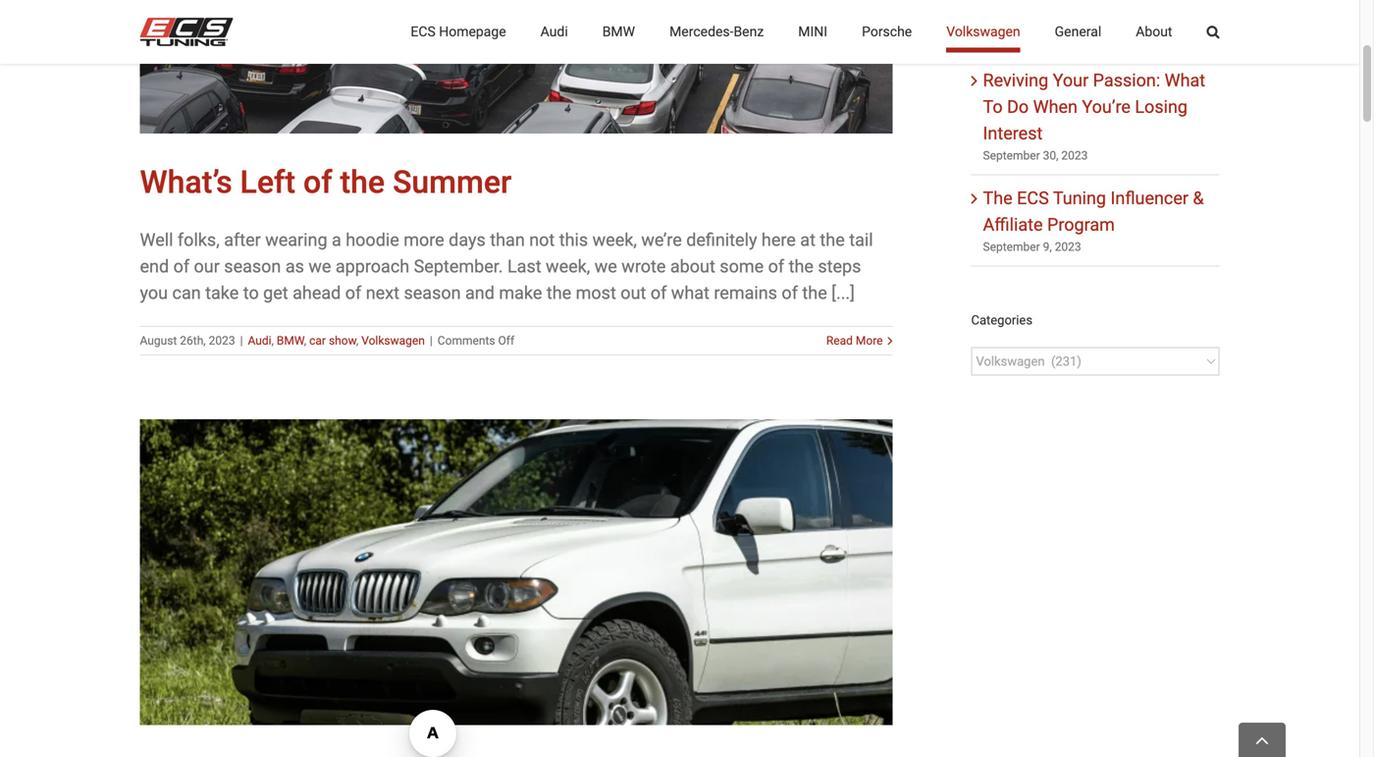 Task type: vqa. For each thing, say whether or not it's contained in the screenshot.
"bmw" LINK to the left
yes



Task type: describe. For each thing, give the bounding box(es) containing it.
of left next
[[345, 283, 362, 303]]

1 horizontal spatial week,
[[593, 230, 637, 250]]

take
[[205, 283, 239, 303]]

1 we from the left
[[309, 256, 331, 277]]

show
[[329, 334, 356, 347]]

the ecs tuning influencer & affiliate program september 9, 2023
[[983, 188, 1204, 254]]

0 horizontal spatial volkswagen link
[[362, 334, 425, 347]]

give yourself a lift: overlanding & off-roading coming to ecs! image
[[140, 419, 893, 725]]

august
[[140, 334, 177, 347]]

1 horizontal spatial audi link
[[541, 0, 568, 64]]

about
[[1136, 24, 1173, 40]]

1 , from the left
[[272, 334, 274, 347]]

homepage
[[439, 24, 506, 40]]

out
[[621, 283, 646, 303]]

of left our
[[173, 256, 190, 277]]

most
[[576, 283, 616, 303]]

2023 inside the ecs tuning influencer & affiliate program september 9, 2023
[[1055, 240, 1082, 254]]

september inside the ecs tuning influencer & affiliate program september 9, 2023
[[983, 240, 1040, 254]]

definitely
[[687, 230, 757, 250]]

and
[[465, 283, 495, 303]]

wrote
[[622, 256, 666, 277]]

1 vertical spatial bmw
[[277, 334, 304, 347]]

at
[[800, 230, 816, 250]]

reviving your passion: what to do when you're losing interest september 30, 2023
[[983, 70, 1206, 163]]

of right out
[[651, 283, 667, 303]]

a
[[332, 230, 341, 250]]

&
[[1193, 188, 1204, 209]]

you're
[[1082, 97, 1131, 117]]

tuning
[[1053, 188, 1107, 209]]

the
[[983, 188, 1013, 209]]

program
[[1048, 215, 1115, 235]]

the right the at
[[820, 230, 845, 250]]

0 horizontal spatial audi link
[[248, 334, 272, 347]]

this
[[559, 230, 588, 250]]

more
[[856, 334, 883, 347]]

next
[[366, 283, 400, 303]]

passion:
[[1093, 70, 1161, 91]]

the up hoodie
[[340, 164, 385, 201]]

days
[[449, 230, 486, 250]]

2023 right 14,
[[1046, 31, 1073, 45]]

remains
[[714, 283, 778, 303]]

about
[[670, 256, 716, 277]]

0 vertical spatial bmw
[[603, 24, 635, 40]]

1 horizontal spatial volkswagen
[[947, 24, 1021, 40]]

of down here
[[768, 256, 785, 277]]

26th,
[[180, 334, 206, 347]]

to
[[983, 97, 1003, 117]]

what
[[1165, 70, 1206, 91]]

car show link
[[309, 334, 356, 347]]

your
[[1053, 70, 1089, 91]]

ecs homepage link
[[411, 0, 506, 64]]

1 | from the left
[[240, 334, 243, 347]]

some
[[720, 256, 764, 277]]

not
[[529, 230, 555, 250]]

read
[[827, 334, 853, 347]]

benz
[[734, 24, 764, 40]]

14,
[[1028, 31, 1043, 45]]

porsche link
[[862, 0, 912, 64]]

about link
[[1136, 0, 1173, 64]]

reviving your passion: what to do when you're losing interest link
[[983, 70, 1206, 144]]

2 , from the left
[[304, 334, 306, 347]]

9,
[[1043, 240, 1052, 254]]

mini link
[[799, 0, 828, 64]]

well
[[140, 230, 173, 250]]

reviving
[[983, 70, 1049, 91]]

october 14, 2023
[[983, 31, 1073, 45]]

summer
[[393, 164, 512, 201]]

wearing
[[265, 230, 328, 250]]

0 horizontal spatial season
[[224, 256, 281, 277]]

ecs homepage
[[411, 24, 506, 40]]

what
[[671, 283, 710, 303]]

general
[[1055, 24, 1102, 40]]

the left [...] at the top right of the page
[[803, 283, 827, 303]]

you
[[140, 283, 168, 303]]

the ecs tuning influencer & affiliate program link
[[983, 188, 1204, 235]]



Task type: locate. For each thing, give the bounding box(es) containing it.
comments
[[438, 334, 495, 347]]

left
[[240, 164, 296, 201]]

1 vertical spatial audi link
[[248, 334, 272, 347]]

0 horizontal spatial ,
[[272, 334, 274, 347]]

audi link right the homepage
[[541, 0, 568, 64]]

porsche
[[862, 24, 912, 40]]

what's
[[140, 164, 232, 201]]

here
[[762, 230, 796, 250]]

last
[[508, 256, 542, 277]]

we're
[[641, 230, 682, 250]]

the
[[340, 164, 385, 201], [820, 230, 845, 250], [789, 256, 814, 277], [547, 283, 572, 303], [803, 283, 827, 303]]

1 horizontal spatial audi
[[541, 24, 568, 40]]

season
[[224, 256, 281, 277], [404, 283, 461, 303]]

to
[[243, 283, 259, 303]]

1 horizontal spatial ecs
[[1017, 188, 1049, 209]]

read more
[[827, 334, 883, 347]]

volkswagen left 14,
[[947, 24, 1021, 40]]

2023
[[1046, 31, 1073, 45], [1062, 149, 1088, 163], [1055, 240, 1082, 254], [209, 334, 235, 347]]

of right left
[[303, 164, 332, 201]]

volkswagen
[[947, 24, 1021, 40], [362, 334, 425, 347]]

30,
[[1043, 149, 1059, 163]]

1 vertical spatial september
[[983, 240, 1040, 254]]

mercedes-benz
[[670, 24, 764, 40]]

volkswagen link left 14,
[[947, 0, 1021, 64]]

|
[[240, 334, 243, 347], [430, 334, 433, 347]]

ecs up affiliate
[[1017, 188, 1049, 209]]

bmw left car on the left of the page
[[277, 334, 304, 347]]

1 horizontal spatial ,
[[304, 334, 306, 347]]

0 vertical spatial audi
[[541, 24, 568, 40]]

0 vertical spatial volkswagen link
[[947, 0, 1021, 64]]

1 vertical spatial volkswagen
[[362, 334, 425, 347]]

audi link down to
[[248, 334, 272, 347]]

tail
[[850, 230, 873, 250]]

1 horizontal spatial season
[[404, 283, 461, 303]]

affiliate
[[983, 215, 1043, 235]]

bmw link left mercedes-
[[603, 0, 635, 64]]

2 horizontal spatial ,
[[356, 334, 359, 347]]

can
[[172, 283, 201, 303]]

car
[[309, 334, 326, 347]]

make
[[499, 283, 542, 303]]

mercedes-benz link
[[670, 0, 764, 64]]

0 vertical spatial audi link
[[541, 0, 568, 64]]

2023 inside 'reviving your passion: what to do when you're losing interest september 30, 2023'
[[1062, 149, 1088, 163]]

audi down to
[[248, 334, 272, 347]]

section containing reviving your passion: what to do when you're losing interest
[[972, 0, 1220, 420]]

ecs inside the ecs tuning influencer & affiliate program september 9, 2023
[[1017, 188, 1049, 209]]

when
[[1034, 97, 1078, 117]]

mercedes-
[[670, 24, 734, 40]]

well folks, after wearing a hoodie more days than not this week, we're definitely here at the tail end of our season as we approach september. last week, we wrote about some of the steps you can take to get ahead of next season and make the most out of what remains of the [...]
[[140, 230, 873, 303]]

off
[[498, 334, 515, 347]]

0 vertical spatial season
[[224, 256, 281, 277]]

week, down this
[[546, 256, 590, 277]]

what's left of the summer
[[140, 164, 512, 201]]

losing
[[1135, 97, 1188, 117]]

section
[[972, 0, 1220, 420]]

do
[[1007, 97, 1029, 117]]

2023 right 9,
[[1055, 240, 1082, 254]]

2 we from the left
[[595, 256, 617, 277]]

season down september.
[[404, 283, 461, 303]]

september down affiliate
[[983, 240, 1040, 254]]

end
[[140, 256, 169, 277]]

1 vertical spatial bmw link
[[277, 334, 304, 347]]

bmw link left car on the left of the page
[[277, 334, 304, 347]]

of right the remains
[[782, 283, 798, 303]]

influencer
[[1111, 188, 1189, 209]]

interest
[[983, 123, 1043, 144]]

1 vertical spatial season
[[404, 283, 461, 303]]

ecs
[[411, 24, 436, 40], [1017, 188, 1049, 209]]

september inside 'reviving your passion: what to do when you're losing interest september 30, 2023'
[[983, 149, 1040, 163]]

1 september from the top
[[983, 149, 1040, 163]]

0 horizontal spatial audi
[[248, 334, 272, 347]]

| left the comments
[[430, 334, 433, 347]]

folks,
[[178, 230, 220, 250]]

1 vertical spatial audi
[[248, 334, 272, 347]]

approach
[[336, 256, 410, 277]]

the down the at
[[789, 256, 814, 277]]

august 26th, 2023 | audi , bmw , car show , volkswagen | comments off
[[140, 334, 515, 347]]

ecs tuning logo image
[[140, 18, 233, 46]]

volkswagen link down next
[[362, 334, 425, 347]]

ahead
[[293, 283, 341, 303]]

0 vertical spatial september
[[983, 149, 1040, 163]]

week, up wrote
[[593, 230, 637, 250]]

season up to
[[224, 256, 281, 277]]

2023 right 26th,
[[209, 334, 235, 347]]

2 | from the left
[[430, 334, 433, 347]]

general link
[[1055, 0, 1102, 64]]

week,
[[593, 230, 637, 250], [546, 256, 590, 277]]

2 september from the top
[[983, 240, 1040, 254]]

we
[[309, 256, 331, 277], [595, 256, 617, 277]]

2023 right 30, in the right of the page
[[1062, 149, 1088, 163]]

what's left of the summer image
[[140, 0, 893, 133]]

3 , from the left
[[356, 334, 359, 347]]

volkswagen down next
[[362, 334, 425, 347]]

ecs left the homepage
[[411, 24, 436, 40]]

1 horizontal spatial volkswagen link
[[947, 0, 1021, 64]]

we right the as
[[309, 256, 331, 277]]

1 horizontal spatial |
[[430, 334, 433, 347]]

categories
[[972, 313, 1033, 328]]

we up most at the left of page
[[595, 256, 617, 277]]

1 horizontal spatial we
[[595, 256, 617, 277]]

bmw left mercedes-
[[603, 24, 635, 40]]

0 horizontal spatial bmw
[[277, 334, 304, 347]]

0 horizontal spatial week,
[[546, 256, 590, 277]]

0 vertical spatial bmw link
[[603, 0, 635, 64]]

our
[[194, 256, 220, 277]]

0 horizontal spatial we
[[309, 256, 331, 277]]

1 vertical spatial ecs
[[1017, 188, 1049, 209]]

hoodie
[[346, 230, 399, 250]]

0 horizontal spatial bmw link
[[277, 334, 304, 347]]

steps
[[818, 256, 862, 277]]

0 vertical spatial ecs
[[411, 24, 436, 40]]

1 vertical spatial volkswagen link
[[362, 334, 425, 347]]

october
[[983, 31, 1025, 45]]

audi
[[541, 24, 568, 40], [248, 334, 272, 347]]

1 vertical spatial week,
[[546, 256, 590, 277]]

september
[[983, 149, 1040, 163], [983, 240, 1040, 254]]

september down interest
[[983, 149, 1040, 163]]

0 vertical spatial week,
[[593, 230, 637, 250]]

after
[[224, 230, 261, 250]]

0 horizontal spatial volkswagen
[[362, 334, 425, 347]]

bmw link
[[603, 0, 635, 64], [277, 334, 304, 347]]

read more link
[[827, 332, 883, 349]]

september.
[[414, 256, 503, 277]]

mini
[[799, 24, 828, 40]]

the left most at the left of page
[[547, 283, 572, 303]]

0 horizontal spatial ecs
[[411, 24, 436, 40]]

get
[[263, 283, 288, 303]]

0 vertical spatial volkswagen
[[947, 24, 1021, 40]]

audi right the homepage
[[541, 24, 568, 40]]

volkswagen link
[[947, 0, 1021, 64], [362, 334, 425, 347]]

of
[[303, 164, 332, 201], [173, 256, 190, 277], [768, 256, 785, 277], [345, 283, 362, 303], [651, 283, 667, 303], [782, 283, 798, 303]]

1 horizontal spatial bmw
[[603, 24, 635, 40]]

| right 26th,
[[240, 334, 243, 347]]

[...]
[[832, 283, 855, 303]]

more
[[404, 230, 444, 250]]

what's left of the summer link
[[140, 164, 512, 201]]

as
[[286, 256, 304, 277]]

0 horizontal spatial |
[[240, 334, 243, 347]]

1 horizontal spatial bmw link
[[603, 0, 635, 64]]

than
[[490, 230, 525, 250]]



